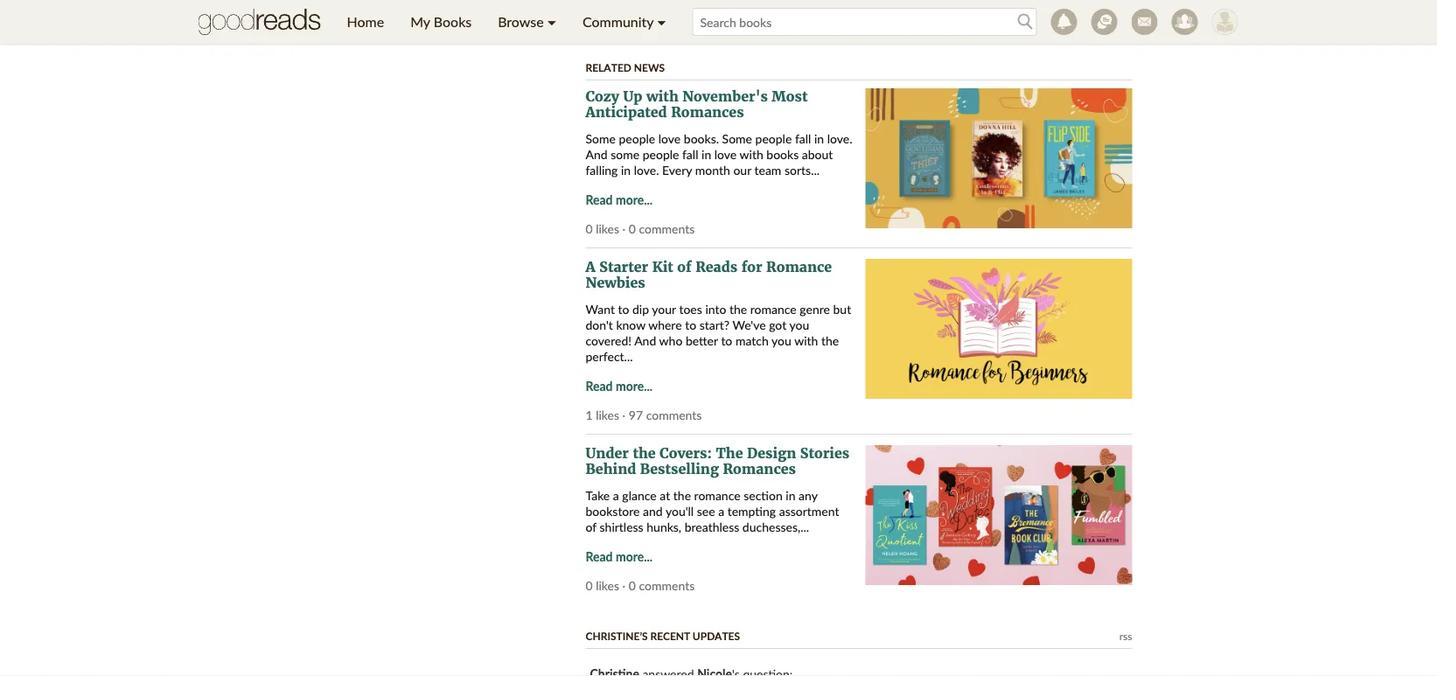Task type: locate. For each thing, give the bounding box(es) containing it.
1 vertical spatial more...
[[616, 378, 653, 393]]

to down toes in the top left of the page
[[685, 317, 697, 332]]

1 0 likes · 0 comments from the top
[[586, 221, 695, 236]]

more... up 97
[[616, 378, 653, 393]]

a up bookstore
[[613, 488, 619, 503]]

1 horizontal spatial fall
[[795, 131, 811, 145]]

2 read more... from the top
[[586, 378, 653, 393]]

1 vertical spatial 0 likes · 0 comments
[[586, 578, 695, 593]]

2 some from the left
[[722, 131, 753, 145]]

shirtless
[[600, 519, 644, 534]]

read more... link down perfect...
[[586, 378, 653, 393]]

a
[[613, 488, 619, 503], [719, 503, 725, 518]]

comments
[[639, 221, 695, 236], [646, 407, 702, 422], [639, 578, 695, 593]]

and inside 'want to dip your toes into the romance genre but don't know where to start? we've got you covered! and who better to match you with the perfect...'
[[635, 333, 657, 348]]

series
[[992, 23, 1021, 37]]

more... for bestselling
[[616, 549, 653, 564]]

the
[[730, 301, 747, 316], [822, 333, 839, 348], [633, 444, 656, 462], [674, 488, 691, 503]]

0 vertical spatial 0 likes · 0 comments
[[586, 221, 695, 236]]

0 vertical spatial romance
[[751, 301, 797, 316]]

· up the christine's
[[623, 578, 626, 593]]

2 vertical spatial ·
[[623, 578, 626, 593]]

most
[[772, 87, 808, 105]]

2 read from the top
[[586, 378, 613, 393]]

1 horizontal spatial a
[[719, 503, 725, 518]]

read more... link for bestselling
[[586, 549, 653, 564]]

1 vertical spatial with
[[740, 146, 764, 161]]

0 vertical spatial and
[[586, 146, 608, 161]]

more... down falling
[[616, 192, 653, 207]]

feehan…
[[1087, 23, 1133, 37]]

the right under
[[633, 444, 656, 462]]

romance up see
[[694, 488, 741, 503]]

love left books.
[[659, 131, 681, 145]]

and up falling
[[586, 146, 608, 161]]

likes up the christine's
[[596, 578, 620, 593]]

updates
[[693, 629, 740, 642]]

0 vertical spatial likes
[[596, 221, 620, 236]]

0 horizontal spatial love.
[[634, 162, 659, 177]]

2 vertical spatial read more... link
[[586, 549, 653, 564]]

0 likes · 0 comments for behind
[[586, 578, 695, 593]]

read more... link down falling
[[586, 192, 653, 207]]

1 vertical spatial comments
[[646, 407, 702, 422]]

2 read more... link from the top
[[586, 378, 653, 393]]

some up some
[[586, 131, 616, 145]]

1 vertical spatial likes
[[596, 407, 620, 422]]

in left 'any'
[[786, 488, 796, 503]]

1 horizontal spatial some
[[722, 131, 753, 145]]

romance inside take a glance at the romance section in any bookstore and you'll see a tempting assortment of shirtless hunks, breathless duchesses,...
[[694, 488, 741, 503]]

2 more... from the top
[[616, 378, 653, 393]]

take
[[586, 488, 610, 503]]

menu
[[334, 0, 679, 44]]

0 horizontal spatial fall
[[683, 146, 699, 161]]

read down shirtless
[[586, 549, 613, 564]]

of right kit
[[678, 258, 692, 275]]

▾ inside dropdown button
[[548, 13, 557, 30]]

you
[[790, 317, 810, 332], [772, 333, 792, 348]]

and
[[643, 503, 663, 518]]

read
[[586, 192, 613, 207], [586, 378, 613, 393], [586, 549, 613, 564]]

friend requests image
[[1172, 9, 1198, 35]]

with inside the some people love books. some people fall in love. and some people fall in love with books about falling in love. every month our team sorts...
[[740, 146, 764, 161]]

0 vertical spatial romances
[[671, 103, 744, 121]]

more... down shirtless
[[616, 549, 653, 564]]

read more... for bestselling
[[586, 549, 653, 564]]

1 vertical spatial romances
[[723, 460, 796, 478]]

cozy up with november's most anticipated romances
[[586, 87, 808, 121]]

my
[[411, 13, 430, 30]]

with right up at the left top of page
[[647, 87, 679, 105]]

my books link
[[397, 0, 485, 44]]

3 read more... link from the top
[[586, 549, 653, 564]]

2 vertical spatial to
[[721, 333, 733, 348]]

1 horizontal spatial and
[[635, 333, 657, 348]]

start?
[[700, 317, 730, 332]]

a starter kit of reads for romance newbies link
[[586, 258, 853, 291]]

1 vertical spatial and
[[635, 333, 657, 348]]

▾ right browse
[[548, 13, 557, 30]]

1 vertical spatial of
[[586, 519, 597, 534]]

2 vertical spatial comments
[[639, 578, 695, 593]]

1 horizontal spatial love
[[715, 146, 737, 161]]

0 vertical spatial love.
[[827, 131, 853, 145]]

0 vertical spatial more...
[[616, 192, 653, 207]]

under the covers: the design stories behind bestselling romances link
[[586, 444, 853, 478]]

people up the every in the top left of the page
[[643, 146, 679, 161]]

1 horizontal spatial to
[[685, 317, 697, 332]]

▾ inside dropdown button
[[657, 13, 666, 30]]

·
[[623, 221, 626, 236], [623, 407, 626, 422], [623, 578, 626, 593]]

▾ for browse ▾
[[548, 13, 557, 30]]

home link
[[334, 0, 397, 44]]

with up our
[[740, 146, 764, 161]]

1 horizontal spatial with
[[740, 146, 764, 161]]

want
[[586, 301, 615, 316]]

your
[[652, 301, 676, 316]]

1 · from the top
[[623, 221, 626, 236]]

2 vertical spatial likes
[[596, 578, 620, 593]]

design
[[747, 444, 797, 462]]

inbox image
[[1132, 9, 1158, 35]]

read more... link
[[586, 192, 653, 207], [586, 378, 653, 393], [586, 549, 653, 564]]

0 vertical spatial of
[[678, 258, 692, 275]]

the inside under the covers: the design stories behind bestselling romances
[[633, 444, 656, 462]]

toes
[[679, 301, 702, 316]]

0 horizontal spatial some
[[586, 131, 616, 145]]

sorts...
[[785, 162, 820, 177]]

2 vertical spatial read more...
[[586, 549, 653, 564]]

people up books
[[756, 131, 792, 145]]

3 read more... from the top
[[586, 549, 653, 564]]

kit
[[652, 258, 674, 275]]

1 vertical spatial a
[[719, 503, 725, 518]]

· left 97
[[623, 407, 626, 422]]

about
[[802, 146, 833, 161]]

read more... down shirtless
[[586, 549, 653, 564]]

3 · from the top
[[623, 578, 626, 593]]

likes right 1
[[596, 407, 620, 422]]

romances up section
[[723, 460, 796, 478]]

covered!
[[586, 333, 632, 348]]

0 horizontal spatial ▾
[[548, 13, 557, 30]]

notifications image
[[1051, 9, 1078, 35]]

likes for newbies
[[596, 407, 620, 422]]

3 likes from the top
[[596, 578, 620, 593]]

2 vertical spatial more...
[[616, 549, 653, 564]]

▾ right community
[[657, 13, 666, 30]]

3 read from the top
[[586, 549, 613, 564]]

to left dip
[[618, 301, 630, 316]]

likes up starter
[[596, 221, 620, 236]]

2 vertical spatial with
[[795, 333, 818, 348]]

tempting
[[728, 503, 776, 518]]

under the covers: the design stories behind bestselling romances
[[586, 444, 850, 478]]

read down falling
[[586, 192, 613, 207]]

comments up kit
[[639, 221, 695, 236]]

love up month
[[715, 146, 737, 161]]

likes
[[596, 221, 620, 236], [596, 407, 620, 422], [596, 578, 620, 593]]

1 vertical spatial romance
[[694, 488, 741, 503]]

· up starter
[[623, 221, 626, 236]]

romance inside 'want to dip your toes into the romance genre but don't know where to start? we've got you covered! and who better to match you with the perfect...'
[[751, 301, 797, 316]]

0 horizontal spatial and
[[586, 146, 608, 161]]

read more... down perfect...
[[586, 378, 653, 393]]

into
[[706, 301, 727, 316]]

0
[[586, 221, 593, 236], [629, 221, 636, 236], [586, 578, 593, 593], [629, 578, 636, 593]]

to down "start?"
[[721, 333, 733, 348]]

0 likes · 0 comments up christine's recent updates in the bottom of the page
[[586, 578, 695, 593]]

1 more... from the top
[[616, 192, 653, 207]]

the up you'll
[[674, 488, 691, 503]]

love. up about
[[827, 131, 853, 145]]

1 ▾ from the left
[[548, 13, 557, 30]]

romances up books.
[[671, 103, 744, 121]]

with inside 'want to dip your toes into the romance genre but don't know where to start? we've got you covered! and who better to match you with the perfect...'
[[795, 333, 818, 348]]

the
[[716, 444, 743, 462]]

1 horizontal spatial romance
[[751, 301, 797, 316]]

people up some
[[619, 131, 656, 145]]

1 horizontal spatial ▾
[[657, 13, 666, 30]]

love. down some
[[634, 162, 659, 177]]

anticipated
[[586, 103, 667, 121]]

read up 1
[[586, 378, 613, 393]]

0 vertical spatial read more... link
[[586, 192, 653, 207]]

you right got
[[790, 317, 810, 332]]

love
[[659, 131, 681, 145], [715, 146, 737, 161]]

you down got
[[772, 333, 792, 348]]

a
[[586, 258, 596, 275]]

1 vertical spatial read more... link
[[586, 378, 653, 393]]

romances inside under the covers: the design stories behind bestselling romances
[[723, 460, 796, 478]]

fall down books.
[[683, 146, 699, 161]]

read more... down falling
[[586, 192, 653, 207]]

want to dip your toes into the romance genre but don't know where to start? we've got you covered! and who better to match you with the perfect...
[[586, 301, 852, 363]]

a right see
[[719, 503, 725, 518]]

▾ for community ▾
[[657, 13, 666, 30]]

with down genre
[[795, 333, 818, 348]]

0 vertical spatial fall
[[795, 131, 811, 145]]

by
[[1024, 23, 1036, 37]]

0 vertical spatial with
[[647, 87, 679, 105]]

comments up "recent"
[[639, 578, 695, 593]]

0 horizontal spatial of
[[586, 519, 597, 534]]

our
[[734, 162, 752, 177]]

with
[[647, 87, 679, 105], [740, 146, 764, 161], [795, 333, 818, 348]]

related news
[[586, 61, 665, 73]]

0 likes · 0 comments up starter
[[586, 221, 695, 236]]

rss
[[1120, 629, 1133, 642]]

where
[[649, 317, 682, 332]]

0 vertical spatial a
[[613, 488, 619, 503]]

browse ▾
[[498, 13, 557, 30]]

some up our
[[722, 131, 753, 145]]

bound together image
[[1096, 0, 1137, 4]]

0 vertical spatial comments
[[639, 221, 695, 236]]

and down know
[[635, 333, 657, 348]]

recent
[[651, 629, 690, 642]]

every
[[662, 162, 692, 177]]

0 vertical spatial ·
[[623, 221, 626, 236]]

and
[[586, 146, 608, 161], [635, 333, 657, 348]]

2 horizontal spatial with
[[795, 333, 818, 348]]

2 · from the top
[[623, 407, 626, 422]]

news
[[634, 61, 665, 73]]

of
[[678, 258, 692, 275], [586, 519, 597, 534]]

fall
[[795, 131, 811, 145], [683, 146, 699, 161]]

0 horizontal spatial romance
[[694, 488, 741, 503]]

0 vertical spatial read
[[586, 192, 613, 207]]

1
[[586, 407, 593, 422]]

read more... link down shirtless
[[586, 549, 653, 564]]

1 vertical spatial read more...
[[586, 378, 653, 393]]

comments right 97
[[646, 407, 702, 422]]

romance up got
[[751, 301, 797, 316]]

1 vertical spatial ·
[[623, 407, 626, 422]]

in inside take a glance at the romance section in any bookstore and you'll see a tempting assortment of shirtless hunks, breathless duchesses,...
[[786, 488, 796, 503]]

team
[[755, 162, 782, 177]]

comments for newbies
[[646, 407, 702, 422]]

1 vertical spatial read
[[586, 378, 613, 393]]

glance
[[622, 488, 657, 503]]

2 ▾ from the left
[[657, 13, 666, 30]]

2 vertical spatial read
[[586, 549, 613, 564]]

0 vertical spatial read more...
[[586, 192, 653, 207]]

and inside the some people love books. some people fall in love. and some people fall in love with books about falling in love. every month our team sorts...
[[586, 146, 608, 161]]

related
[[586, 61, 632, 73]]

better
[[686, 333, 718, 348]]

of down bookstore
[[586, 519, 597, 534]]

community
[[583, 13, 654, 30]]

bob builder image
[[1212, 9, 1239, 35]]

· for bestselling
[[623, 578, 626, 593]]

don't
[[586, 317, 613, 332]]

3 more... from the top
[[616, 549, 653, 564]]

0 horizontal spatial with
[[647, 87, 679, 105]]

0 vertical spatial love
[[659, 131, 681, 145]]

in down books.
[[702, 146, 712, 161]]

more...
[[616, 192, 653, 207], [616, 378, 653, 393], [616, 549, 653, 564]]

more series by christine feehan…
[[962, 23, 1133, 37]]

romances inside cozy up with november's most anticipated romances
[[671, 103, 744, 121]]

in
[[815, 131, 824, 145], [702, 146, 712, 161], [621, 162, 631, 177], [786, 488, 796, 503]]

2 likes from the top
[[596, 407, 620, 422]]

0 vertical spatial to
[[618, 301, 630, 316]]

fall up about
[[795, 131, 811, 145]]

2 0 likes · 0 comments from the top
[[586, 578, 695, 593]]

bestselling
[[640, 460, 719, 478]]

1 horizontal spatial of
[[678, 258, 692, 275]]

1 vertical spatial you
[[772, 333, 792, 348]]



Task type: describe. For each thing, give the bounding box(es) containing it.
up
[[623, 87, 643, 105]]

bookstore
[[586, 503, 640, 518]]

we've
[[733, 317, 766, 332]]

at
[[660, 488, 670, 503]]

breathless
[[685, 519, 740, 534]]

know
[[616, 317, 646, 332]]

home
[[347, 13, 384, 30]]

2 horizontal spatial to
[[721, 333, 733, 348]]

for
[[742, 258, 763, 275]]

0 vertical spatial you
[[790, 317, 810, 332]]

a starter kit of reads for romance newbies
[[586, 258, 832, 291]]

community ▾
[[583, 13, 666, 30]]

the up we've
[[730, 301, 747, 316]]

behind
[[586, 460, 636, 478]]

perfect...
[[586, 348, 633, 363]]

1 vertical spatial love
[[715, 146, 737, 161]]

0 horizontal spatial love
[[659, 131, 681, 145]]

browse ▾ button
[[485, 0, 570, 44]]

match
[[736, 333, 769, 348]]

hunks,
[[647, 519, 682, 534]]

the down 'but'
[[822, 333, 839, 348]]

read for bestselling
[[586, 549, 613, 564]]

christine's recent updates
[[586, 629, 740, 642]]

november's
[[683, 87, 768, 105]]

likes for bestselling
[[596, 578, 620, 593]]

1 vertical spatial fall
[[683, 146, 699, 161]]

books
[[767, 146, 799, 161]]

books
[[434, 13, 472, 30]]

browse
[[498, 13, 544, 30]]

any
[[799, 488, 818, 503]]

Search books text field
[[693, 8, 1037, 36]]

1 vertical spatial to
[[685, 317, 697, 332]]

more... for newbies
[[616, 378, 653, 393]]

97
[[629, 407, 643, 422]]

0 horizontal spatial to
[[618, 301, 630, 316]]

read more... link for newbies
[[586, 378, 653, 393]]

some people love books. some people fall in love. and some people fall in love with books about falling in love. every month our team sorts...
[[586, 131, 853, 177]]

romance
[[767, 258, 832, 275]]

in down some
[[621, 162, 631, 177]]

section
[[744, 488, 783, 503]]

1 likes from the top
[[596, 221, 620, 236]]

christine
[[1039, 23, 1085, 37]]

1 vertical spatial love.
[[634, 162, 659, 177]]

0 horizontal spatial a
[[613, 488, 619, 503]]

my group discussions image
[[1092, 9, 1118, 35]]

read for newbies
[[586, 378, 613, 393]]

covers:
[[660, 444, 712, 462]]

reads
[[696, 258, 738, 275]]

under
[[586, 444, 629, 462]]

who
[[659, 333, 683, 348]]

assortment
[[779, 503, 840, 518]]

1 horizontal spatial love.
[[827, 131, 853, 145]]

cozy up with november's most anticipated romances link
[[586, 87, 853, 121]]

1 read from the top
[[586, 192, 613, 207]]

more series by christine feehan… link
[[962, 22, 1133, 37]]

genre
[[800, 301, 830, 316]]

1 likes · 97 comments
[[586, 407, 702, 422]]

books.
[[684, 131, 719, 145]]

rss link
[[1120, 629, 1133, 642]]

got
[[769, 317, 787, 332]]

community ▾ button
[[570, 0, 679, 44]]

of inside take a glance at the romance section in any bookstore and you'll see a tempting assortment of shirtless hunks, breathless duchesses,...
[[586, 519, 597, 534]]

with inside cozy up with november's most anticipated romances
[[647, 87, 679, 105]]

0 likes · 0 comments for romances
[[586, 221, 695, 236]]

of inside a starter kit of reads for romance newbies
[[678, 258, 692, 275]]

take a glance at the romance section in any bookstore and you'll see a tempting assortment of shirtless hunks, breathless duchesses,...
[[586, 488, 840, 534]]

more
[[962, 23, 989, 37]]

· for newbies
[[623, 407, 626, 422]]

you'll
[[666, 503, 694, 518]]

1 some from the left
[[586, 131, 616, 145]]

christine's
[[586, 629, 648, 642]]

1 read more... link from the top
[[586, 192, 653, 207]]

dip
[[633, 301, 649, 316]]

newbies
[[586, 274, 646, 291]]

my books
[[411, 13, 472, 30]]

1 read more... from the top
[[586, 192, 653, 207]]

falling
[[586, 162, 618, 177]]

Search for books to add to your shelves search field
[[693, 8, 1037, 36]]

stories
[[800, 444, 850, 462]]

menu containing home
[[334, 0, 679, 44]]

comments for bestselling
[[639, 578, 695, 593]]

but
[[833, 301, 852, 316]]

read more... for newbies
[[586, 378, 653, 393]]

the inside take a glance at the romance section in any bookstore and you'll see a tempting assortment of shirtless hunks, breathless duchesses,...
[[674, 488, 691, 503]]

duchesses,...
[[743, 519, 809, 534]]

some
[[611, 146, 640, 161]]

starter
[[600, 258, 649, 275]]

see
[[697, 503, 715, 518]]

cozy
[[586, 87, 619, 105]]

in up about
[[815, 131, 824, 145]]

month
[[695, 162, 730, 177]]



Task type: vqa. For each thing, say whether or not it's contained in the screenshot.
the it
no



